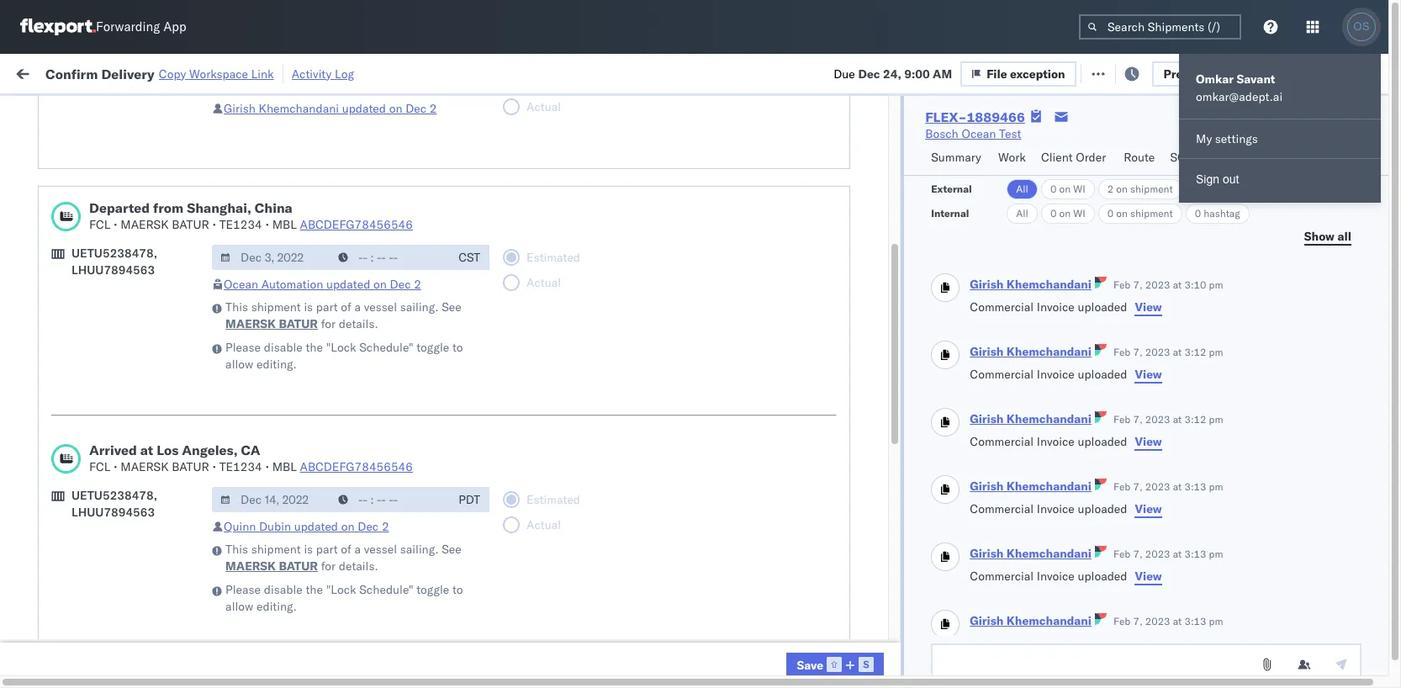 Task type: describe. For each thing, give the bounding box(es) containing it.
3 nov from the top
[[351, 280, 373, 295]]

1 schedule delivery appointment from the top
[[39, 205, 207, 220]]

flexport. image
[[20, 19, 96, 35]]

feb 7, 2023 at 3:12 pm for 5th girish khemchandani 'button' from the bottom view button
[[1114, 346, 1224, 358]]

vessel for arrived at los angeles, ca
[[364, 542, 397, 557]]

shanghai,
[[187, 199, 251, 216]]

(0)
[[274, 65, 296, 80]]

3 schedule from the top
[[39, 270, 88, 286]]

ca inside arrived at los angeles, ca fcl • maersk batur • te1234 • mbl abcdefg78456546
[[241, 442, 260, 459]]

netherlands
[[39, 620, 105, 636]]

bosch
[[926, 126, 959, 141]]

6 girish khemchandani button from the top
[[970, 613, 1092, 628]]

:
[[391, 104, 394, 117]]

5 schedule pickup from los angeles, ca link from the top
[[39, 529, 239, 562]]

4 schedule delivery appointment from the top
[[39, 575, 207, 590]]

2 ceau7522281, hlxu6269489, hlxu8034992 from the top
[[1037, 279, 1298, 294]]

7 resize handle column header from the left
[[1008, 130, 1028, 688]]

11 schedule from the top
[[39, 641, 88, 656]]

pickup for second schedule pickup from los angeles, ca link from the top of the page
[[92, 270, 128, 286]]

6 pm from the top
[[1210, 615, 1224, 628]]

show all button
[[1295, 224, 1362, 249]]

pickup for schedule pickup from rotterdam, netherlands link in the left bottom of the page
[[92, 604, 128, 619]]

6 schedule pickup from los angeles, ca from the top
[[39, 641, 227, 673]]

batch action
[[1307, 65, 1380, 80]]

pickup for 3rd schedule pickup from los angeles, ca link from the bottom of the page
[[92, 419, 128, 434]]

delivery for third schedule delivery appointment button from the top of the page
[[92, 464, 135, 479]]

test123456 for fourth schedule pickup from los angeles, ca link from the bottom of the page
[[1146, 354, 1217, 369]]

1 vertical spatial --
[[1146, 650, 1161, 665]]

ocean automation updated on dec 2 button
[[224, 277, 421, 292]]

3 schedule delivery appointment button from the top
[[39, 463, 207, 482]]

mbl inside departed from shanghai, china fcl • maersk batur • te1234 • mbl abcdefg78456546
[[272, 217, 297, 232]]

test up work button
[[1000, 126, 1022, 141]]

7 schedule from the top
[[39, 464, 88, 479]]

at for 6th girish khemchandani 'button' from the top
[[1173, 615, 1182, 628]]

maersk inside departed from shanghai, china fcl • maersk batur • te1234 • mbl abcdefg78456546
[[121, 217, 169, 232]]

in
[[252, 104, 261, 117]]

from for schedule pickup from rotterdam, netherlands link in the left bottom of the page
[[131, 604, 156, 619]]

hlxu8034992 for first schedule delivery appointment button from the top
[[1215, 205, 1298, 220]]

girish khemchandani for 3rd girish khemchandani 'button' from the bottom of the page
[[970, 479, 1092, 494]]

4 schedule pickup from los angeles, ca button from the top
[[39, 418, 239, 453]]

upload customs clearance documents button for ceau7522281, hlxu6269489, hlxu8034992
[[39, 381, 239, 416]]

due
[[834, 66, 855, 81]]

account for schedule delivery appointment
[[820, 576, 864, 591]]

5 schedule pickup from los angeles, ca button from the top
[[39, 529, 239, 564]]

workitem button
[[10, 134, 244, 151]]

fcl for 6th schedule pickup from los angeles, ca link from the bottom of the page
[[552, 243, 574, 258]]

1660288
[[965, 169, 1016, 184]]

8 resize handle column header from the left
[[1117, 130, 1138, 688]]

3
[[1195, 183, 1202, 195]]

los for 6th schedule pickup from los angeles, ca link from the bottom of the page
[[159, 233, 177, 249]]

flex-1660288
[[929, 169, 1016, 184]]

4 2:59 from the top
[[271, 317, 296, 332]]

5 schedule from the top
[[39, 345, 88, 360]]

commercial invoice uploaded view for second girish khemchandani 'button' from the bottom
[[970, 569, 1163, 584]]

feb for 5th girish khemchandani 'button' from the bottom view button
[[1114, 346, 1131, 358]]

1 schedule pickup from los angeles, ca link from the top
[[39, 233, 239, 266]]

6 feb from the top
[[1114, 615, 1131, 628]]

24,
[[884, 66, 902, 81]]

3 resize handle column header from the left
[[486, 130, 506, 688]]

5 resize handle column header from the left
[[705, 130, 725, 688]]

3:13 for 3rd girish khemchandani 'button' from the bottom of the page's view button
[[1185, 480, 1207, 493]]

759
[[310, 65, 332, 80]]

4 schedule pickup from los angeles, ca from the top
[[39, 419, 227, 451]]

allow for china
[[226, 357, 254, 372]]

0 down the '2 on shipment'
[[1108, 207, 1114, 220]]

1 schedule pickup from los angeles, ca from the top
[[39, 233, 227, 265]]

edt, for fourth schedule pickup from los angeles, ca link from the bottom of the page
[[322, 354, 348, 369]]

1 girish khemchandani button from the top
[[970, 277, 1092, 292]]

maersk down quinn
[[226, 559, 276, 574]]

2 schedule pickup from los angeles, ca from the top
[[39, 270, 227, 302]]

vandelay
[[734, 650, 782, 665]]

s for second schedule pickup from los angeles, ca link from the top of the page
[[1395, 280, 1402, 295]]

uploaded for second girish khemchandani 'button' from the bottom
[[1078, 569, 1128, 584]]

summary button
[[925, 142, 992, 175]]

mbl/mawb numbers
[[1146, 137, 1249, 150]]

next
[[1293, 66, 1320, 81]]

khemchandani for 3rd girish khemchandani 'button' from the bottom of the page
[[1007, 479, 1092, 494]]

5 girish khemchandani button from the top
[[970, 546, 1092, 561]]

1 schedule pickup from los angeles, ca button from the top
[[39, 233, 239, 268]]

my work
[[17, 61, 92, 85]]

3 hlxu6269489, from the top
[[1126, 316, 1212, 331]]

by:
[[61, 103, 77, 118]]

os button
[[1343, 8, 1382, 46]]

from for fourth schedule pickup from los angeles, ca link from the bottom of the page
[[131, 345, 156, 360]]

delivery for 1st schedule delivery appointment button from the bottom of the page
[[92, 575, 135, 590]]

all
[[1338, 228, 1352, 244]]

19,
[[376, 169, 394, 184]]

maersk down automation
[[226, 316, 276, 331]]

lagerfeld for schedule delivery appointment
[[903, 576, 953, 591]]

3 exceptions
[[1195, 183, 1255, 195]]

flex-1846748 for second schedule pickup from los angeles, ca link from the top of the page
[[929, 280, 1016, 295]]

documents for caiu7969337
[[39, 176, 100, 191]]

from for 3rd schedule pickup from los angeles, ca link from the bottom of the page
[[131, 419, 156, 434]]

view button for 3rd girish khemchandani 'button' from the bottom of the page
[[1135, 501, 1163, 517]]

2022 for 6th schedule pickup from los angeles, ca link from the bottom of the page
[[389, 243, 419, 258]]

os
[[1354, 20, 1370, 33]]

7, for 3rd girish khemchandani 'button' from the bottom of the page
[[1134, 480, 1143, 493]]

msdu7304509
[[1037, 538, 1122, 554]]

pm for rotterdam,
[[307, 613, 325, 628]]

1 schedule from the top
[[39, 205, 88, 220]]

batur inside departed from shanghai, china fcl • maersk batur • te1234 • mbl abcdefg78456546
[[172, 217, 209, 232]]

23, for rotterdam,
[[378, 613, 396, 628]]

dec left 24,
[[859, 66, 881, 81]]

3 girish khemchandani button from the top
[[970, 411, 1092, 427]]

integration test account - karl lagerfeld for schedule pickup from rotterdam, netherlands
[[734, 613, 953, 628]]

2130387 for schedule pickup from rotterdam, netherlands
[[965, 613, 1016, 628]]

5 edt, from the top
[[322, 317, 348, 332]]

girish khemchandani for fourth girish khemchandani 'button' from the bottom
[[970, 411, 1092, 427]]

Search Shipments (/) text field
[[1079, 14, 1242, 40]]

3 2:59 from the top
[[271, 280, 296, 295]]

flex-1893174
[[929, 539, 1016, 554]]

dubin
[[259, 519, 291, 534]]

3 3:13 from the top
[[1185, 615, 1207, 628]]

id
[[923, 137, 934, 150]]

2 omkar s from the top
[[1356, 206, 1402, 221]]

workitem
[[19, 137, 63, 150]]

as
[[1283, 118, 1296, 133]]

show all
[[1305, 228, 1352, 244]]

jan for los
[[350, 539, 369, 554]]

bosch ocean test link
[[926, 125, 1022, 142]]

6 schedule pickup from los angeles, ca link from the top
[[39, 640, 239, 674]]

khemchandani for girish khemchandani updated on dec 2 button on the left top of page
[[259, 101, 339, 116]]

2 2:59 from the top
[[271, 243, 296, 258]]

9 resize handle column header from the left
[[1328, 130, 1348, 688]]

0 vertical spatial documents
[[1214, 150, 1275, 165]]

1 lhuu7894563, uetu5238478 from the top
[[1037, 427, 1208, 443]]

lhuu7894563 for arrived
[[72, 505, 155, 520]]

dec down -- : -- -- text field
[[390, 277, 411, 292]]

2 s from the top
[[1395, 206, 1402, 221]]

import
[[143, 65, 181, 80]]

1 vertical spatial pm
[[307, 576, 325, 591]]

2 ocean fcl from the top
[[515, 243, 574, 258]]

3 flex-1846748 from the top
[[929, 317, 1016, 332]]

editing. for arrived at los angeles, ca
[[257, 599, 297, 614]]

10 resize handle column header from the left
[[1359, 130, 1379, 688]]

client
[[1042, 150, 1073, 165]]

flex-2130387 for schedule delivery appointment
[[929, 576, 1016, 591]]

8 schedule from the top
[[39, 530, 88, 545]]

blocked,
[[207, 104, 249, 117]]

6 schedule pickup from los angeles, ca button from the top
[[39, 640, 239, 675]]

2:59 am edt, nov 5, 2022 for fourth schedule pickup from los angeles, ca link from the bottom of the page
[[271, 354, 419, 369]]

ocean fcl for flex-1846748
[[515, 280, 574, 295]]

1 uetu5238478 from the top
[[1126, 427, 1208, 443]]

karl for schedule pickup from rotterdam, netherlands
[[878, 613, 899, 628]]

1 2:59 am edt, nov 5, 2022 from the top
[[271, 206, 419, 221]]

6 resize handle column header from the left
[[873, 130, 894, 688]]

5 omkar s from the top
[[1356, 317, 1402, 332]]

flexport
[[624, 169, 668, 184]]

0 vertical spatial for
[[161, 104, 175, 117]]

dec left 14, at the bottom of page
[[350, 465, 372, 480]]

dec up 13,
[[358, 519, 379, 534]]

2 schedule pickup from los angeles, ca link from the top
[[39, 270, 239, 303]]

4 resize handle column header from the left
[[596, 130, 616, 688]]

caiu7969337
[[1037, 168, 1116, 183]]

1 flex-1846748 from the top
[[929, 206, 1016, 221]]

my settings link
[[1180, 123, 1382, 155]]

schedule delivery appointment link for first schedule delivery appointment button from the top
[[39, 204, 207, 221]]

snoozed : no
[[352, 104, 412, 117]]

commercial for 5th girish khemchandani 'button' from the bottom
[[970, 367, 1034, 382]]

sign out
[[1196, 172, 1240, 186]]

4 ceau7522281, hlxu6269489, hlxu8034992 from the top
[[1037, 353, 1298, 369]]

message (0)
[[227, 65, 296, 80]]

flex
[[902, 137, 921, 150]]

activity
[[292, 66, 332, 81]]

4 schedule from the top
[[39, 316, 88, 331]]

759 at risk
[[310, 65, 368, 80]]

1 ocean fcl from the top
[[515, 169, 574, 184]]

my settings
[[1196, 131, 1258, 146]]

from inside departed from shanghai, china fcl • maersk batur • te1234 • mbl abcdefg78456546
[[153, 199, 184, 216]]

0 hashtag
[[1195, 207, 1241, 220]]

2 schedule delivery appointment button from the top
[[39, 315, 207, 334]]

11:30 for schedule pickup from rotterdam, netherlands
[[271, 613, 304, 628]]

appointment for third schedule delivery appointment button from the top of the page
[[138, 464, 207, 479]]

message
[[227, 65, 274, 80]]

fcl for 2nd schedule pickup from los angeles, ca link from the bottom
[[552, 539, 574, 554]]

batur down automation
[[279, 316, 318, 331]]

workspace
[[189, 66, 248, 81]]

feb 7, 2023 at 3:10 pm
[[1114, 278, 1224, 291]]

2 edt, from the top
[[322, 206, 348, 221]]

girish khemchandani updated on dec 2 button
[[224, 101, 437, 116]]

3 schedule pickup from los angeles, ca button from the top
[[39, 344, 239, 379]]

feb 7, 2023 at 3:13 pm for 3rd girish khemchandani 'button' from the bottom of the page's view button
[[1114, 480, 1224, 493]]

1846748 for fourth schedule pickup from los angeles, ca link from the bottom of the page
[[965, 354, 1016, 369]]

client
[[1299, 118, 1331, 133]]

maersk inside arrived at los angeles, ca fcl • maersk batur • te1234 • mbl abcdefg78456546
[[121, 459, 169, 475]]

9 schedule from the top
[[39, 575, 88, 590]]

ceau7522281, for first schedule delivery appointment button from the top
[[1037, 205, 1123, 220]]

work
[[48, 61, 92, 85]]

the for arrived at los angeles, ca
[[306, 582, 323, 597]]

pdt
[[459, 492, 480, 507]]

import work
[[143, 65, 213, 80]]

appointment for first schedule delivery appointment button from the top
[[138, 205, 207, 220]]

from for sixth schedule pickup from los angeles, ca link
[[131, 641, 156, 656]]

2 ceau7522281, from the top
[[1037, 279, 1123, 294]]

4 girish khemchandani button from the top
[[970, 479, 1092, 494]]

at for 6th girish khemchandani 'button' from the bottom
[[1173, 278, 1182, 291]]

shipment down automation
[[251, 300, 301, 315]]

3 schedule pickup from los angeles, ca from the top
[[39, 345, 227, 377]]

omkar inside omkar savant omkar@adept.ai
[[1196, 72, 1234, 87]]

forwarding app link
[[20, 19, 186, 35]]

3 feb 7, 2023 at 3:13 pm from the top
[[1114, 615, 1224, 628]]

due dec 24, 9:00 am
[[834, 66, 953, 81]]

0 vertical spatial --
[[734, 169, 748, 184]]

abcdefg78456546 for schedule pickup from los angeles, ca
[[1146, 428, 1259, 443]]

app
[[163, 19, 186, 35]]

see for departed from shanghai, china
[[442, 300, 462, 315]]

ca for 2nd schedule pickup from los angeles, ca link from the bottom
[[39, 546, 55, 562]]

toggle for arrived at los angeles, ca
[[417, 582, 450, 597]]

3 schedule delivery appointment from the top
[[39, 464, 207, 479]]

11:30 pm est, jan 23, 2023 for schedule delivery appointment
[[271, 576, 428, 591]]

ymluw236679313
[[1146, 169, 1254, 184]]

4 omkar s from the top
[[1356, 280, 1402, 295]]

customs for caiu7969337
[[80, 159, 127, 175]]

quinn dubin updated on dec 2
[[224, 519, 389, 534]]

los for second schedule pickup from los angeles, ca link from the top of the page
[[159, 270, 177, 286]]

3 schedule pickup from los angeles, ca link from the top
[[39, 344, 239, 377]]

wi for 2
[[1074, 183, 1086, 195]]

omkar savant omkar@adept.ai
[[1196, 72, 1283, 104]]

angeles, inside arrived at los angeles, ca fcl • maersk batur • te1234 • mbl abcdefg78456546
[[182, 442, 238, 459]]

7:00 pm est, dec 23, 2022
[[271, 502, 424, 517]]

6 2:59 from the top
[[271, 465, 296, 480]]

2023 for 6th girish khemchandani 'button' from the top
[[1146, 615, 1171, 628]]

omkar@adept.ai
[[1196, 89, 1283, 104]]

edt, for caiu7969337 upload customs clearance documents link
[[322, 169, 348, 184]]

at for 3rd girish khemchandani 'button' from the bottom of the page
[[1173, 480, 1182, 493]]

at inside arrived at los angeles, ca fcl • maersk batur • te1234 • mbl abcdefg78456546
[[140, 442, 153, 459]]

abcdefg78456546 inside arrived at los angeles, ca fcl • maersk batur • te1234 • mbl abcdefg78456546
[[300, 459, 413, 475]]

pm for view button corresponding to 6th girish khemchandani 'button' from the bottom
[[1210, 278, 1224, 291]]

of for arrived at los angeles, ca
[[341, 542, 352, 557]]

4 ceau7522281, from the top
[[1037, 353, 1123, 369]]

mbl/mawb
[[1146, 137, 1205, 150]]

commercial invoice uploaded view for 5th girish khemchandani 'button' from the bottom
[[970, 367, 1163, 382]]

7, for 5th girish khemchandani 'button' from the bottom
[[1134, 346, 1143, 358]]

2022 for third schedule delivery appointment button from the top of the page 'schedule delivery appointment' link
[[396, 465, 425, 480]]

documents button
[[1207, 142, 1285, 175]]

ca for 3rd schedule pickup from los angeles, ca link from the bottom of the page
[[39, 435, 55, 451]]

4 nov from the top
[[351, 317, 373, 332]]

commercial for fourth girish khemchandani 'button' from the bottom
[[970, 434, 1034, 449]]

9:00
[[905, 66, 930, 81]]

all for internal
[[1017, 207, 1029, 220]]

0 on shipment
[[1108, 207, 1173, 220]]

los for sixth schedule pickup from los angeles, ca link
[[159, 641, 177, 656]]

5 nov from the top
[[351, 354, 373, 369]]

2023 for second girish khemchandani 'button' from the bottom
[[1146, 548, 1171, 560]]

flex-1846748 for fourth schedule pickup from los angeles, ca link from the bottom of the page
[[929, 354, 1016, 369]]

feb for view button corresponding to 6th girish khemchandani 'button' from the bottom
[[1114, 278, 1131, 291]]

arrived
[[89, 442, 137, 459]]

5 s from the top
[[1395, 317, 1402, 332]]

7 2:59 from the top
[[271, 539, 296, 554]]

-- : -- -- text field
[[330, 487, 449, 512]]

at for fourth girish khemchandani 'button' from the bottom
[[1173, 413, 1182, 426]]

maeu9736123
[[1146, 539, 1231, 554]]

6 schedule from the top
[[39, 419, 88, 434]]

5 2:59 from the top
[[271, 354, 296, 369]]

departed from shanghai, china fcl • maersk batur • te1234 • mbl abcdefg78456546
[[89, 199, 413, 232]]

0 down caiu7969337
[[1051, 207, 1057, 220]]

2 resize handle column header from the left
[[427, 130, 448, 688]]

mbl/mawb numbers button
[[1138, 134, 1331, 151]]

vandelay west
[[734, 650, 812, 665]]

2 girish khemchandani button from the top
[[970, 344, 1092, 359]]

flex-1889466 link
[[926, 109, 1025, 125]]

aug
[[351, 169, 373, 184]]

demo
[[671, 169, 703, 184]]

1 omkar s from the top
[[1356, 169, 1402, 184]]

a for departed from shanghai, china
[[355, 300, 361, 315]]

sign out button
[[1180, 162, 1382, 196]]

5, for 6th schedule pickup from los angeles, ca link from the bottom of the page
[[375, 243, 386, 258]]

7, for fourth girish khemchandani 'button' from the bottom
[[1134, 413, 1143, 426]]

previous
[[1164, 66, 1213, 81]]

copy workspace link button
[[159, 66, 274, 81]]

girish khemchandani for 5th girish khemchandani 'button' from the bottom
[[970, 344, 1092, 359]]

1 hlxu6269489, from the top
[[1126, 205, 1212, 220]]

4 2:59 am edt, nov 5, 2022 from the top
[[271, 317, 419, 332]]

bookings
[[734, 539, 783, 554]]

edt, for second schedule pickup from los angeles, ca link from the top of the page
[[322, 280, 348, 295]]

3:00 am edt, aug 19, 2022
[[271, 169, 426, 184]]

status
[[92, 104, 122, 117]]

0 down client
[[1051, 183, 1057, 195]]

forwarding
[[96, 19, 160, 35]]

2 schedule pickup from los angeles, ca button from the top
[[39, 270, 239, 305]]

part for departed from shanghai, china
[[316, 300, 338, 315]]

flex-1846748 for upload customs clearance documents link for ceau7522281, hlxu6269489, hlxu8034992
[[929, 391, 1016, 406]]

confirm pickup from los angeles, ca
[[39, 493, 220, 525]]



Task type: locate. For each thing, give the bounding box(es) containing it.
all button down the '1660288'
[[1007, 204, 1038, 224]]

account down bookings test consignee
[[820, 576, 864, 591]]

girish for second girish khemchandani 'button' from the bottom
[[970, 546, 1004, 561]]

te1234 inside arrived at los angeles, ca fcl • maersk batur • te1234 • mbl abcdefg78456546
[[219, 459, 262, 475]]

save
[[797, 658, 824, 673]]

updated down '7:00 pm est, dec 23, 2022' on the bottom of the page
[[294, 519, 338, 534]]

this
[[226, 300, 248, 315], [226, 542, 248, 557]]

1846748 for upload customs clearance documents link for ceau7522281, hlxu6269489, hlxu8034992
[[965, 391, 1016, 406]]

4 hlxu8034992 from the top
[[1215, 353, 1298, 369]]

0 vertical spatial details.
[[339, 316, 378, 331]]

1 vertical spatial upload customs clearance documents
[[39, 382, 184, 414]]

commercial
[[970, 300, 1034, 315], [970, 367, 1034, 382], [970, 434, 1034, 449], [970, 501, 1034, 517], [970, 569, 1034, 584]]

3 hlxu8034992 from the top
[[1215, 316, 1298, 331]]

edt, for 6th schedule pickup from los angeles, ca link from the bottom of the page
[[322, 243, 348, 258]]

1 vertical spatial part
[[316, 542, 338, 557]]

maersk down departed
[[121, 217, 169, 232]]

schedule" for arrived at los angeles, ca
[[359, 582, 414, 597]]

appointment
[[138, 205, 207, 220], [138, 316, 207, 331], [138, 464, 207, 479], [138, 575, 207, 590]]

view inside view as client button
[[1253, 118, 1280, 133]]

abcdefg78456546 inside departed from shanghai, china fcl • maersk batur • te1234 • mbl abcdefg78456546
[[300, 217, 413, 232]]

abcdefg78456546
[[300, 217, 413, 232], [1146, 428, 1259, 443], [300, 459, 413, 475], [1146, 465, 1259, 480], [1146, 502, 1259, 517]]

-- right abcd1234560
[[1146, 650, 1161, 665]]

fcl
[[552, 169, 574, 184], [89, 217, 111, 232], [552, 243, 574, 258], [552, 280, 574, 295], [89, 459, 111, 475], [552, 502, 574, 517], [552, 539, 574, 554]]

upload customs clearance documents link down workitem button
[[39, 159, 239, 192]]

delivery for 2nd schedule delivery appointment button from the top
[[92, 316, 135, 331]]

0 vertical spatial the
[[306, 340, 323, 355]]

uetu5238478, lhuu7894563 down departed
[[72, 246, 157, 278]]

mbl up 7:00 on the left bottom of page
[[272, 459, 297, 475]]

upload customs clearance documents link up arrived
[[39, 381, 239, 414]]

upload customs clearance documents button down workitem button
[[39, 159, 239, 194]]

2130387 for schedule delivery appointment
[[965, 576, 1016, 591]]

test right bookings
[[786, 539, 808, 554]]

copy
[[159, 66, 186, 81]]

uetu5238478, down arrived
[[72, 488, 157, 503]]

details. down 2:59 am est, jan 13, 2023
[[339, 559, 378, 574]]

2 vertical spatial 23,
[[378, 613, 396, 628]]

gvcu5265864 for schedule pickup from rotterdam, netherlands
[[1037, 613, 1119, 628]]

1 horizontal spatial consignee
[[811, 539, 868, 554]]

3 appointment from the top
[[138, 464, 207, 479]]

invoice for 6th girish khemchandani 'button' from the bottom
[[1037, 300, 1075, 315]]

abcdefg78456546 for confirm pickup from los angeles, ca
[[1146, 502, 1259, 517]]

1 ceau7522281, hlxu6269489, hlxu8034992 from the top
[[1037, 205, 1298, 220]]

maeu9408431
[[1146, 576, 1231, 591], [1146, 613, 1231, 628]]

0 horizontal spatial numbers
[[1037, 144, 1078, 156]]

feb for 3rd girish khemchandani 'button' from the bottom of the page's view button
[[1114, 480, 1131, 493]]

3 view button from the top
[[1135, 433, 1163, 450]]

bookings test consignee
[[734, 539, 868, 554]]

1 vertical spatial gvcu5265864
[[1037, 613, 1119, 628]]

Search Work text field
[[835, 60, 1019, 85]]

est, for 1st schedule delivery appointment button from the bottom of the page
[[328, 576, 353, 591]]

1 horizontal spatial file
[[1114, 65, 1134, 80]]

4 test123456 from the top
[[1146, 354, 1217, 369]]

1 vertical spatial lhuu7894563,
[[1037, 464, 1123, 480]]

1 hlxu8034992 from the top
[[1215, 205, 1298, 220]]

5 5, from the top
[[375, 354, 386, 369]]

7:00
[[271, 502, 296, 517]]

2 schedule" from the top
[[359, 582, 414, 597]]

1 vertical spatial uetu5238478, lhuu7894563
[[72, 488, 157, 520]]

0 vertical spatial is
[[304, 300, 313, 315]]

abcdefg78456546 button for departed from shanghai, china
[[300, 217, 413, 232]]

0 vertical spatial this
[[226, 300, 248, 315]]

allow for angeles,
[[226, 599, 254, 614]]

2 schedule delivery appointment from the top
[[39, 316, 207, 331]]

2 maersk batur link from the top
[[226, 558, 318, 575]]

2 vertical spatial feb 7, 2023 at 3:13 pm
[[1114, 615, 1224, 628]]

0 vertical spatial vessel
[[364, 300, 397, 315]]

0 vertical spatial wi
[[1074, 183, 1086, 195]]

uploaded for 3rd girish khemchandani 'button' from the bottom of the page
[[1078, 501, 1128, 517]]

hlxu6269489, for second schedule pickup from los angeles, ca link from the top of the page
[[1126, 279, 1212, 294]]

confirm inside confirm pickup from los angeles, ca
[[39, 493, 82, 508]]

1846748 for 'schedule delivery appointment' link related to first schedule delivery appointment button from the top
[[965, 206, 1016, 221]]

0 vertical spatial upload customs clearance documents link
[[39, 159, 239, 192]]

2 vertical spatial updated
[[294, 519, 338, 534]]

13,
[[371, 539, 390, 554]]

uetu5238478, lhuu7894563 down arrived
[[72, 488, 157, 520]]

customs down workitem button
[[80, 159, 127, 175]]

disable down dubin
[[264, 582, 303, 597]]

lagerfeld down flex-1893174
[[903, 576, 953, 591]]

hlxu8034992 for 2nd schedule delivery appointment button from the top
[[1215, 316, 1298, 331]]

1 clearance from the top
[[130, 159, 184, 175]]

view button for 6th girish khemchandani 'button' from the bottom
[[1135, 299, 1163, 316]]

0 on wi down "client order" button
[[1051, 183, 1086, 195]]

sailing. for arrived at los angeles, ca
[[400, 542, 439, 557]]

1662119
[[965, 650, 1016, 665]]

schedule inside schedule pickup from rotterdam, netherlands
[[39, 604, 88, 619]]

2 upload from the top
[[39, 382, 77, 397]]

2 uploaded from the top
[[1078, 367, 1128, 382]]

commercial for 3rd girish khemchandani 'button' from the bottom of the page
[[970, 501, 1034, 517]]

pickup inside schedule pickup from rotterdam, netherlands
[[92, 604, 128, 619]]

ca for sixth schedule pickup from los angeles, ca link
[[39, 658, 55, 673]]

11:30
[[271, 576, 304, 591], [271, 613, 304, 628]]

of down ocean automation updated on dec 2 'button'
[[341, 300, 352, 315]]

0 vertical spatial uetu5238478, lhuu7894563
[[72, 246, 157, 278]]

vessel down -- : -- -- text field
[[364, 300, 397, 315]]

1 karl from the top
[[878, 576, 899, 591]]

my up filtered
[[17, 61, 44, 85]]

3 7, from the top
[[1134, 413, 1143, 426]]

china
[[255, 199, 293, 216]]

view as client
[[1253, 118, 1331, 133]]

view as client button
[[1227, 113, 1342, 138]]

upload customs clearance documents button
[[39, 159, 239, 194], [39, 381, 239, 416]]

2 feb 7, 2023 at 3:12 pm from the top
[[1114, 413, 1224, 426]]

1 7, from the top
[[1134, 278, 1143, 291]]

mmm d, yyyy text field for arrived at los angeles, ca
[[212, 487, 332, 512]]

upload customs clearance documents link for ceau7522281, hlxu6269489, hlxu8034992
[[39, 381, 239, 414]]

1 vertical spatial 11:30 pm est, jan 23, 2023
[[271, 613, 428, 628]]

work button
[[992, 142, 1035, 175]]

los inside confirm pickup from los angeles, ca
[[152, 493, 171, 508]]

7, for second girish khemchandani 'button' from the bottom
[[1134, 548, 1143, 560]]

1 upload customs clearance documents button from the top
[[39, 159, 239, 194]]

1 horizontal spatial work
[[999, 150, 1026, 165]]

feb 7, 2023 at 3:12 pm for fourth girish khemchandani 'button' from the bottom view button
[[1114, 413, 1224, 426]]

2 up the 0 on shipment
[[1108, 183, 1114, 195]]

mmm d, yyyy text field up dubin
[[212, 487, 332, 512]]

hashtag
[[1204, 207, 1241, 220]]

1 vertical spatial mbl
[[272, 459, 297, 475]]

1 vertical spatial please disable the "lock schedule" toggle to allow editing.
[[226, 582, 463, 614]]

sailing. down -- : -- -- text field
[[400, 300, 439, 315]]

2 5, from the top
[[375, 243, 386, 258]]

0 vertical spatial te1234
[[219, 217, 262, 232]]

2 uetu5238478 from the top
[[1126, 464, 1208, 480]]

batur up confirm pickup from los angeles, ca link
[[172, 459, 209, 475]]

1 integration from the top
[[734, 576, 792, 591]]

1 vertical spatial lhuu7894563
[[72, 505, 155, 520]]

lagerfeld up flex-1662119
[[903, 613, 953, 628]]

5 hlxu8034992 from the top
[[1215, 390, 1298, 406]]

this for china
[[226, 300, 248, 315]]

action
[[1343, 65, 1380, 80]]

2 "lock from the top
[[326, 582, 356, 597]]

1 vertical spatial toggle
[[417, 582, 450, 597]]

1 vertical spatial abcdefg78456546 button
[[300, 459, 413, 475]]

-- : -- -- text field
[[330, 245, 449, 270]]

abcdefg78456546 button up '7:00 pm est, dec 23, 2022' on the bottom of the page
[[300, 459, 413, 475]]

1 vertical spatial schedule"
[[359, 582, 414, 597]]

file exception up the flex-1889466 link on the right of the page
[[987, 66, 1066, 81]]

this shipment is part of a vessel sailing. see maersk batur for details. for arrived at los angeles, ca
[[226, 542, 462, 574]]

sailing.
[[400, 300, 439, 315], [400, 542, 439, 557]]

0 vertical spatial work
[[184, 65, 213, 80]]

lagerfeld for schedule pickup from rotterdam, netherlands
[[903, 613, 953, 628]]

4 1846748 from the top
[[965, 354, 1016, 369]]

maersk batur link
[[226, 316, 318, 332], [226, 558, 318, 575]]

integration up "vandelay"
[[734, 613, 792, 628]]

0 vertical spatial consignee
[[706, 169, 762, 184]]

1893174
[[965, 539, 1016, 554]]

3 ceau7522281, from the top
[[1037, 316, 1123, 331]]

khemchandani for 5th girish khemchandani 'button' from the bottom
[[1007, 344, 1092, 359]]

lhuu7894563, uetu5238478 for 7:00 pm est, dec 23, 2022
[[1037, 501, 1208, 517]]

arrived at los angeles, ca fcl • maersk batur • te1234 • mbl abcdefg78456546
[[89, 442, 413, 475]]

"lock down ocean automation updated on dec 2 'button'
[[326, 340, 356, 355]]

1 vertical spatial 23,
[[378, 576, 396, 591]]

editing.
[[257, 357, 297, 372], [257, 599, 297, 614]]

please disable the "lock schedule" toggle to allow editing.
[[226, 340, 463, 372], [226, 582, 463, 614]]

2130387 down "1893174"
[[965, 576, 1016, 591]]

5, for 'schedule delivery appointment' link related to first schedule delivery appointment button from the top
[[375, 206, 386, 221]]

documents up arrived
[[39, 398, 100, 414]]

0 vertical spatial jan
[[350, 539, 369, 554]]

upload customs clearance documents up arrived
[[39, 382, 184, 414]]

3 s from the top
[[1395, 243, 1402, 258]]

0 vertical spatial flex-2130387
[[929, 576, 1016, 591]]

0 horizontal spatial work
[[184, 65, 213, 80]]

2130387 up 1662119
[[965, 613, 1016, 628]]

this for angeles,
[[226, 542, 248, 557]]

los for 3rd schedule pickup from los angeles, ca link from the bottom of the page
[[159, 419, 177, 434]]

file
[[1114, 65, 1134, 80], [987, 66, 1008, 81]]

see down cst
[[442, 300, 462, 315]]

confirm
[[45, 65, 98, 82], [39, 493, 82, 508]]

2 7, from the top
[[1134, 346, 1143, 358]]

out
[[1223, 172, 1240, 186]]

0 horizontal spatial exception
[[1011, 66, 1066, 81]]

2 vertical spatial jan
[[356, 613, 375, 628]]

1 vertical spatial disable
[[264, 582, 303, 597]]

-- right the "demo"
[[734, 169, 748, 184]]

for
[[161, 104, 175, 117], [321, 316, 336, 331], [321, 559, 336, 574]]

1 horizontal spatial numbers
[[1207, 137, 1249, 150]]

please for angeles,
[[226, 582, 261, 597]]

2 editing. from the top
[[257, 599, 297, 614]]

te1234
[[219, 217, 262, 232], [219, 459, 262, 475]]

7, for 6th girish khemchandani 'button' from the bottom
[[1134, 278, 1143, 291]]

batur down quinn dubin updated on dec 2
[[279, 559, 318, 574]]

savant
[[1237, 72, 1276, 87]]

pickup inside confirm pickup from los angeles, ca
[[85, 493, 121, 508]]

batur inside arrived at los angeles, ca fcl • maersk batur • te1234 • mbl abcdefg78456546
[[172, 459, 209, 475]]

batur down shanghai,
[[172, 217, 209, 232]]

2 integration test account - karl lagerfeld from the top
[[734, 613, 953, 628]]

0 vertical spatial see
[[442, 300, 462, 315]]

ceau7522281,
[[1037, 205, 1123, 220], [1037, 279, 1123, 294], [1037, 316, 1123, 331], [1037, 353, 1123, 369], [1037, 390, 1123, 406]]

feb
[[1114, 278, 1131, 291], [1114, 346, 1131, 358], [1114, 413, 1131, 426], [1114, 480, 1131, 493], [1114, 548, 1131, 560], [1114, 615, 1131, 628]]

los inside arrived at los angeles, ca fcl • maersk batur • te1234 • mbl abcdefg78456546
[[157, 442, 179, 459]]

clearance
[[130, 159, 184, 175], [130, 382, 184, 397]]

dec down 2:59 am est, dec 14, 2022
[[349, 502, 371, 517]]

to
[[453, 340, 463, 355], [453, 582, 463, 597]]

3 omkar s from the top
[[1356, 243, 1402, 258]]

view for view button corresponding to 6th girish khemchandani 'button' from the bottom
[[1135, 300, 1163, 315]]

dec right :
[[406, 101, 427, 116]]

2 nov from the top
[[351, 243, 373, 258]]

5 view button from the top
[[1135, 568, 1163, 585]]

1 uploaded from the top
[[1078, 300, 1128, 315]]

0 vertical spatial feb 7, 2023 at 3:12 pm
[[1114, 346, 1224, 358]]

details. for arrived at los angeles, ca
[[339, 559, 378, 574]]

shipment up the 0 on shipment
[[1131, 183, 1173, 195]]

1 vertical spatial consignee
[[811, 539, 868, 554]]

invoice for fourth girish khemchandani 'button' from the bottom
[[1037, 434, 1075, 449]]

2 down -- : -- -- text field
[[414, 277, 421, 292]]

1 resize handle column header from the left
[[241, 130, 261, 688]]

wi down "client order" button
[[1074, 183, 1086, 195]]

1 horizontal spatial file exception
[[1114, 65, 1192, 80]]

test up west
[[795, 613, 817, 628]]

numbers
[[1207, 137, 1249, 150], [1037, 144, 1078, 156]]

ca
[[39, 250, 55, 265], [39, 287, 55, 302], [39, 361, 55, 377], [39, 435, 55, 451], [241, 442, 260, 459], [39, 509, 55, 525], [39, 546, 55, 562], [39, 658, 55, 673]]

a
[[355, 300, 361, 315], [355, 542, 361, 557]]

"lock down 2:59 am est, jan 13, 2023
[[326, 582, 356, 597]]

0 vertical spatial account
[[820, 576, 864, 591]]

1 vertical spatial the
[[306, 582, 323, 597]]

sops button
[[1164, 142, 1207, 175]]

link
[[251, 66, 274, 81]]

1 11:30 from the top
[[271, 576, 304, 591]]

editing. down dubin
[[257, 599, 297, 614]]

1 editing. from the top
[[257, 357, 297, 372]]

2 vertical spatial for
[[321, 559, 336, 574]]

clearance for ceau7522281, hlxu6269489, hlxu8034992
[[130, 382, 184, 397]]

details. down ocean automation updated on dec 2 'button'
[[339, 316, 378, 331]]

1 vertical spatial this shipment is part of a vessel sailing. see maersk batur for details.
[[226, 542, 462, 574]]

2022
[[397, 169, 426, 184], [389, 206, 419, 221], [389, 243, 419, 258], [389, 280, 419, 295], [389, 317, 419, 332], [389, 354, 419, 369], [396, 465, 425, 480], [395, 502, 424, 517]]

updated for arrived at los angeles, ca
[[294, 519, 338, 534]]

1 schedule delivery appointment button from the top
[[39, 204, 207, 223]]

sops
[[1171, 150, 1200, 165]]

1 vertical spatial upload
[[39, 382, 77, 397]]

0 vertical spatial clearance
[[130, 159, 184, 175]]

2 for girish khemchandani updated on dec 2
[[430, 101, 437, 116]]

0 horizontal spatial --
[[734, 169, 748, 184]]

for down 2:59 am est, jan 13, 2023
[[321, 559, 336, 574]]

abcdefg78456546 button up -- : -- -- text field
[[300, 217, 413, 232]]

editing. down automation
[[257, 357, 297, 372]]

0 vertical spatial maersk batur link
[[226, 316, 318, 332]]

2 integration from the top
[[734, 613, 792, 628]]

1 this from the top
[[226, 300, 248, 315]]

sign
[[1196, 172, 1220, 186]]

batch
[[1307, 65, 1340, 80]]

2 lhuu7894563, uetu5238478 from the top
[[1037, 464, 1208, 480]]

1 this shipment is part of a vessel sailing. see maersk batur for details. from the top
[[226, 300, 462, 331]]

upload customs clearance documents button up arrived
[[39, 381, 239, 416]]

hlxu8034992 for upload customs clearance documents button for ceau7522281, hlxu6269489, hlxu8034992
[[1215, 390, 1298, 406]]

girish for fourth girish khemchandani 'button' from the bottom
[[970, 411, 1004, 427]]

0 on wi for 2
[[1051, 183, 1086, 195]]

this shipment is part of a vessel sailing. see maersk batur for details. down quinn dubin updated on dec 2 button on the bottom of the page
[[226, 542, 462, 574]]

s
[[1395, 169, 1402, 184], [1395, 206, 1402, 221], [1395, 243, 1402, 258], [1395, 280, 1402, 295], [1395, 317, 1402, 332]]

0 horizontal spatial file exception
[[987, 66, 1066, 81]]

hlxu6269489,
[[1126, 205, 1212, 220], [1126, 279, 1212, 294], [1126, 316, 1212, 331], [1126, 353, 1212, 369], [1126, 390, 1212, 406]]

upload customs clearance documents button for caiu7969337
[[39, 159, 239, 194]]

0 horizontal spatial file
[[987, 66, 1008, 81]]

0 vertical spatial a
[[355, 300, 361, 315]]

5 schedule pickup from los angeles, ca from the top
[[39, 530, 227, 562]]

snoozed
[[352, 104, 391, 117]]

from inside confirm pickup from los angeles, ca
[[124, 493, 149, 508]]

0 vertical spatial all button
[[1007, 179, 1038, 199]]

client order
[[1042, 150, 1107, 165]]

clearance up arrived
[[130, 382, 184, 397]]

1 vertical spatial a
[[355, 542, 361, 557]]

1 vertical spatial clearance
[[130, 382, 184, 397]]

ca inside confirm pickup from los angeles, ca
[[39, 509, 55, 525]]

the down ocean automation updated on dec 2 'button'
[[306, 340, 323, 355]]

2 lhuu7894563, from the top
[[1037, 464, 1123, 480]]

4 hlxu6269489, from the top
[[1126, 353, 1212, 369]]

gvcu5265864
[[1037, 575, 1119, 591], [1037, 613, 1119, 628]]

0 vertical spatial maeu9408431
[[1146, 576, 1231, 591]]

please disable the "lock schedule" toggle to allow editing. for departed from shanghai, china
[[226, 340, 463, 372]]

1 vertical spatial sailing.
[[400, 542, 439, 557]]

1 vertical spatial account
[[820, 613, 864, 628]]

4 schedule delivery appointment button from the top
[[39, 574, 207, 593]]

1 lhuu7894563, from the top
[[1037, 427, 1123, 443]]

fcl inside arrived at los angeles, ca fcl • maersk batur • te1234 • mbl abcdefg78456546
[[89, 459, 111, 475]]

no
[[398, 104, 412, 117]]

1 vertical spatial vessel
[[364, 542, 397, 557]]

flex-1660288 button
[[902, 164, 1020, 188], [902, 164, 1020, 188]]

1 maersk batur link from the top
[[226, 316, 318, 332]]

5 invoice from the top
[[1037, 569, 1075, 584]]

risk
[[349, 65, 368, 80]]

5 ceau7522281, from the top
[[1037, 390, 1123, 406]]

2 for quinn dubin updated on dec 2
[[382, 519, 389, 534]]

lhuu7894563, uetu5238478 for 2:59 am est, dec 14, 2022
[[1037, 464, 1208, 480]]

flex-1662119
[[929, 650, 1016, 665]]

feb for view button corresponding to second girish khemchandani 'button' from the bottom
[[1114, 548, 1131, 560]]

numbers inside the container numbers
[[1037, 144, 1078, 156]]

mmm d, yyyy text field up automation
[[212, 245, 332, 270]]

2 the from the top
[[306, 582, 323, 597]]

the down 2:59 am est, jan 13, 2023
[[306, 582, 323, 597]]

0 vertical spatial please disable the "lock schedule" toggle to allow editing.
[[226, 340, 463, 372]]

0 horizontal spatial my
[[17, 61, 44, 85]]

1 vertical spatial customs
[[80, 382, 127, 397]]

1 uetu5238478, lhuu7894563 from the top
[[72, 246, 157, 278]]

5 7, from the top
[[1134, 548, 1143, 560]]

2 2:59 am edt, nov 5, 2022 from the top
[[271, 243, 419, 258]]

feb 7, 2023 at 3:13 pm
[[1114, 480, 1224, 493], [1114, 548, 1224, 560], [1114, 615, 1224, 628]]

2 vertical spatial pm
[[307, 613, 325, 628]]

MMM D, YYYY text field
[[212, 245, 332, 270], [212, 487, 332, 512]]

2 up 13,
[[382, 519, 389, 534]]

to for departed from shanghai, china
[[453, 340, 463, 355]]

upload customs clearance documents
[[39, 159, 184, 191], [39, 382, 184, 414]]

view for 3rd girish khemchandani 'button' from the bottom of the page's view button
[[1135, 501, 1163, 517]]

2 hlxu8034992 from the top
[[1215, 279, 1298, 294]]

mbl down china
[[272, 217, 297, 232]]

1 2:59 from the top
[[271, 206, 296, 221]]

0 vertical spatial to
[[453, 340, 463, 355]]

integration test account - karl lagerfeld down bookings test consignee
[[734, 576, 953, 591]]

integration
[[734, 576, 792, 591], [734, 613, 792, 628]]

1 please from the top
[[226, 340, 261, 355]]

details.
[[339, 316, 378, 331], [339, 559, 378, 574]]

1 vertical spatial editing.
[[257, 599, 297, 614]]

0 vertical spatial mbl
[[272, 217, 297, 232]]

external
[[932, 183, 972, 195]]

bosch ocean test
[[926, 126, 1022, 141]]

gvcu5265864 for schedule delivery appointment
[[1037, 575, 1119, 591]]

part down quinn dubin updated on dec 2 button on the bottom of the page
[[316, 542, 338, 557]]

0 vertical spatial 11:30
[[271, 576, 304, 591]]

1 vertical spatial for
[[321, 316, 336, 331]]

container numbers
[[1037, 130, 1082, 156]]

see down "pdt" in the bottom of the page
[[442, 542, 462, 557]]

0 vertical spatial lagerfeld
[[903, 576, 953, 591]]

wi down caiu7969337
[[1074, 207, 1086, 220]]

0 vertical spatial integration
[[734, 576, 792, 591]]

los for 2nd schedule pickup from los angeles, ca link from the bottom
[[159, 530, 177, 545]]

for for departed from shanghai, china
[[321, 316, 336, 331]]

mbl inside arrived at los angeles, ca fcl • maersk batur • te1234 • mbl abcdefg78456546
[[272, 459, 297, 475]]

2 is from the top
[[304, 542, 313, 557]]

please disable the "lock schedule" toggle to allow editing. for arrived at los angeles, ca
[[226, 582, 463, 614]]

2:59
[[271, 206, 296, 221], [271, 243, 296, 258], [271, 280, 296, 295], [271, 317, 296, 332], [271, 354, 296, 369], [271, 465, 296, 480], [271, 539, 296, 554]]

2 pm from the top
[[1210, 346, 1224, 358]]

delivery
[[101, 65, 155, 82], [92, 205, 135, 220], [92, 316, 135, 331], [92, 464, 135, 479], [92, 575, 135, 590]]

flex id button
[[894, 134, 1011, 151]]

1 vertical spatial 2130387
[[965, 613, 1016, 628]]

1 vertical spatial see
[[442, 542, 462, 557]]

fcl inside departed from shanghai, china fcl • maersk batur • te1234 • mbl abcdefg78456546
[[89, 217, 111, 232]]

0 vertical spatial my
[[17, 61, 44, 85]]

of left 13,
[[341, 542, 352, 557]]

maersk batur link down dubin
[[226, 558, 318, 575]]

0 vertical spatial editing.
[[257, 357, 297, 372]]

view for view button corresponding to second girish khemchandani 'button' from the bottom
[[1135, 569, 1163, 584]]

1 vertical spatial confirm
[[39, 493, 82, 508]]

0 left hashtag
[[1195, 207, 1202, 220]]

customs for ceau7522281, hlxu6269489, hlxu8034992
[[80, 382, 127, 397]]

documents down the workitem
[[39, 176, 100, 191]]

1 vertical spatial jan
[[356, 576, 375, 591]]

2 this shipment is part of a vessel sailing. see maersk batur for details. from the top
[[226, 542, 462, 574]]

2 please disable the "lock schedule" toggle to allow editing. from the top
[[226, 582, 463, 614]]

1 vertical spatial my
[[1196, 131, 1213, 146]]

2 vertical spatial 3:13
[[1185, 615, 1207, 628]]

integration test account - karl lagerfeld up save button
[[734, 613, 953, 628]]

file down search shipments (/) text field
[[1114, 65, 1134, 80]]

1 nov from the top
[[351, 206, 373, 221]]

from for second schedule pickup from los angeles, ca link from the top of the page
[[131, 270, 156, 286]]

2:59 am edt, nov 5, 2022 for second schedule pickup from los angeles, ca link from the top of the page
[[271, 280, 419, 295]]

my up sops
[[1196, 131, 1213, 146]]

0 vertical spatial updated
[[342, 101, 386, 116]]

est, for third schedule delivery appointment button from the top of the page
[[322, 465, 347, 480]]

test for schedule pickup from los angeles, ca
[[786, 539, 808, 554]]

customs up arrived
[[80, 382, 127, 397]]

1 account from the top
[[820, 576, 864, 591]]

resize handle column header
[[241, 130, 261, 688], [427, 130, 448, 688], [486, 130, 506, 688], [596, 130, 616, 688], [705, 130, 725, 688], [873, 130, 894, 688], [1008, 130, 1028, 688], [1117, 130, 1138, 688], [1328, 130, 1348, 688], [1359, 130, 1379, 688]]

1 vertical spatial upload customs clearance documents button
[[39, 381, 239, 416]]

lhuu7894563 down departed
[[72, 263, 155, 278]]

0 vertical spatial uetu5238478
[[1126, 427, 1208, 443]]

confirm pickup from los angeles, ca link
[[39, 492, 239, 525]]

1 vertical spatial feb 7, 2023 at 3:13 pm
[[1114, 548, 1224, 560]]

1 vertical spatial to
[[453, 582, 463, 597]]

file exception button
[[1088, 60, 1203, 85], [1088, 60, 1203, 85], [961, 61, 1077, 86], [961, 61, 1077, 86]]

2 upload customs clearance documents from the top
[[39, 382, 184, 414]]

2022 for confirm pickup from los angeles, ca link
[[395, 502, 424, 517]]

5 uploaded from the top
[[1078, 569, 1128, 584]]

1 flex-2130387 from the top
[[929, 576, 1016, 591]]

maersk down arrived
[[121, 459, 169, 475]]

angeles, inside confirm pickup from los angeles, ca
[[174, 493, 220, 508]]

view button for fourth girish khemchandani 'button' from the bottom
[[1135, 433, 1163, 450]]

order
[[1076, 150, 1107, 165]]

automation
[[261, 277, 323, 292]]

0 on wi
[[1051, 183, 1086, 195], [1051, 207, 1086, 220]]

3 uetu5238478 from the top
[[1126, 501, 1208, 517]]

file exception down search shipments (/) text field
[[1114, 65, 1192, 80]]

2 flex-1846748 from the top
[[929, 280, 1016, 295]]

my for my settings
[[1196, 131, 1213, 146]]

flex-1662119 button
[[902, 646, 1020, 669], [902, 646, 1020, 669]]

ceau7522281, hlxu6269489, hlxu8034992 for first schedule delivery appointment button from the top
[[1037, 205, 1298, 220]]

messages button
[[1285, 142, 1354, 175]]

from inside schedule pickup from rotterdam, netherlands
[[131, 604, 156, 619]]

2 schedule delivery appointment link from the top
[[39, 315, 207, 332]]

route button
[[1117, 142, 1164, 175]]

2 for ocean automation updated on dec 2
[[414, 277, 421, 292]]

schedule"
[[359, 340, 414, 355], [359, 582, 414, 597]]

maersk batur link down automation
[[226, 316, 318, 332]]

0 on wi down caiu7969337
[[1051, 207, 1086, 220]]

2 upload customs clearance documents button from the top
[[39, 381, 239, 416]]

uploaded for fourth girish khemchandani 'button' from the bottom
[[1078, 434, 1128, 449]]

gvcu5265864 down the msdu7304509 on the bottom
[[1037, 575, 1119, 591]]

flex id
[[902, 137, 934, 150]]

0 vertical spatial upload customs clearance documents button
[[39, 159, 239, 194]]

3 commercial invoice uploaded view from the top
[[970, 434, 1163, 449]]

14,
[[375, 465, 393, 480]]

ready
[[129, 104, 159, 117]]

1 vertical spatial wi
[[1074, 207, 1086, 220]]

the
[[306, 340, 323, 355], [306, 582, 323, 597]]

previous button
[[1152, 61, 1275, 86]]

0 vertical spatial gvcu5265864
[[1037, 575, 1119, 591]]

3 girish khemchandani from the top
[[970, 411, 1092, 427]]

2 please from the top
[[226, 582, 261, 597]]

girish for 6th girish khemchandani 'button' from the bottom
[[970, 277, 1004, 292]]

3 invoice from the top
[[1037, 434, 1075, 449]]

consignee right the "demo"
[[706, 169, 762, 184]]

clearance down workitem button
[[130, 159, 184, 175]]

1 vertical spatial upload customs clearance documents link
[[39, 381, 239, 414]]

at for second girish khemchandani 'button' from the bottom
[[1173, 548, 1182, 560]]

flex-2130387 button
[[902, 572, 1020, 595], [902, 572, 1020, 595], [902, 609, 1020, 632], [902, 609, 1020, 632]]

customs
[[80, 159, 127, 175], [80, 382, 127, 397]]

4 schedule pickup from los angeles, ca link from the top
[[39, 418, 239, 451]]

wi for 0
[[1074, 207, 1086, 220]]

s for 6th schedule pickup from los angeles, ca link from the bottom of the page
[[1395, 243, 1402, 258]]

1 feb 7, 2023 at 3:12 pm from the top
[[1114, 346, 1224, 358]]

disable down automation
[[264, 340, 303, 355]]

2023
[[1146, 278, 1171, 291], [1146, 346, 1171, 358], [1146, 413, 1171, 426], [1146, 480, 1171, 493], [393, 539, 422, 554], [1146, 548, 1171, 560], [399, 576, 428, 591], [399, 613, 428, 628], [1146, 615, 1171, 628]]

test123456 for second schedule pickup from los angeles, ca link from the top of the page
[[1146, 280, 1217, 295]]

gvcu5265864 up abcd1234560
[[1037, 613, 1119, 628]]

part
[[316, 300, 338, 315], [316, 542, 338, 557]]

consignee right bookings
[[811, 539, 868, 554]]

1 vertical spatial "lock
[[326, 582, 356, 597]]

shipment down dubin
[[251, 542, 301, 557]]

1 vertical spatial lhuu7894563, uetu5238478
[[1037, 464, 1208, 480]]

11:30 pm est, jan 23, 2023
[[271, 576, 428, 591], [271, 613, 428, 628]]

karl
[[878, 576, 899, 591], [878, 613, 899, 628]]

for left work,
[[161, 104, 175, 117]]

0 vertical spatial karl
[[878, 576, 899, 591]]

fcl for second schedule pickup from los angeles, ca link from the top of the page
[[552, 280, 574, 295]]

1 maeu9408431 from the top
[[1146, 576, 1231, 591]]

documents for ceau7522281, hlxu6269489, hlxu8034992
[[39, 398, 100, 414]]

te1234 inside departed from shanghai, china fcl • maersk batur • te1234 • mbl abcdefg78456546
[[219, 217, 262, 232]]

shipment down the '2 on shipment'
[[1131, 207, 1173, 220]]

5, for second schedule pickup from los angeles, ca link from the top of the page
[[375, 280, 386, 295]]

feb 7, 2023 at 3:13 pm for view button corresponding to second girish khemchandani 'button' from the bottom
[[1114, 548, 1224, 560]]

uploaded for 5th girish khemchandani 'button' from the bottom
[[1078, 367, 1128, 382]]

1 vertical spatial te1234
[[219, 459, 262, 475]]

1 vertical spatial flex-2130387
[[929, 613, 1016, 628]]

1 horizontal spatial exception
[[1137, 65, 1192, 80]]

girish khemchandani for second girish khemchandani 'button' from the bottom
[[970, 546, 1092, 561]]

2 right no
[[430, 101, 437, 116]]

0 vertical spatial all
[[1017, 183, 1029, 195]]

2 mbl from the top
[[272, 459, 297, 475]]

sailing. right 13,
[[400, 542, 439, 557]]

this shipment is part of a vessel sailing. see maersk batur for details. down ocean automation updated on dec 2 'button'
[[226, 300, 462, 331]]

te1234 up quinn
[[219, 459, 262, 475]]

schedule pickup from rotterdam, netherlands button
[[39, 603, 239, 638]]

0 vertical spatial 3:12
[[1185, 346, 1207, 358]]

0 on wi for 0
[[1051, 207, 1086, 220]]

None text field
[[932, 644, 1362, 681]]

0 vertical spatial integration test account - karl lagerfeld
[[734, 576, 953, 591]]

uploaded
[[1078, 300, 1128, 315], [1078, 367, 1128, 382], [1078, 434, 1128, 449], [1078, 501, 1128, 517], [1078, 569, 1128, 584]]

2 schedule from the top
[[39, 233, 88, 249]]

1 vertical spatial allow
[[226, 599, 254, 614]]

1 edt, from the top
[[322, 169, 348, 184]]

the for departed from shanghai, china
[[306, 340, 323, 355]]

flex-1889466
[[926, 109, 1025, 125], [929, 428, 1016, 443], [929, 465, 1016, 480], [929, 502, 1016, 517]]

2022 for caiu7969337 upload customs clearance documents link
[[397, 169, 426, 184]]

file exception
[[1114, 65, 1192, 80], [987, 66, 1066, 81]]

a left 13,
[[355, 542, 361, 557]]



Task type: vqa. For each thing, say whether or not it's contained in the screenshot.
OCT 8, 2022 PRASAD TEST1
no



